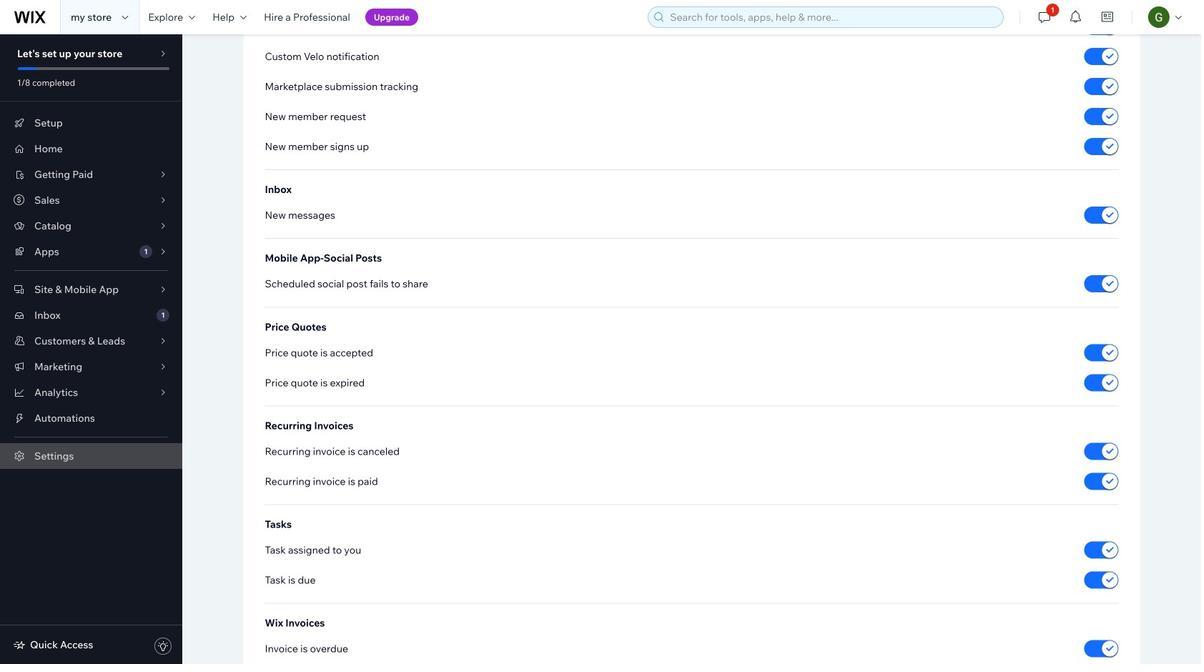 Task type: vqa. For each thing, say whether or not it's contained in the screenshot.
like
no



Task type: locate. For each thing, give the bounding box(es) containing it.
sidebar element
[[0, 34, 182, 664]]

Search for tools, apps, help & more... field
[[666, 7, 999, 27]]



